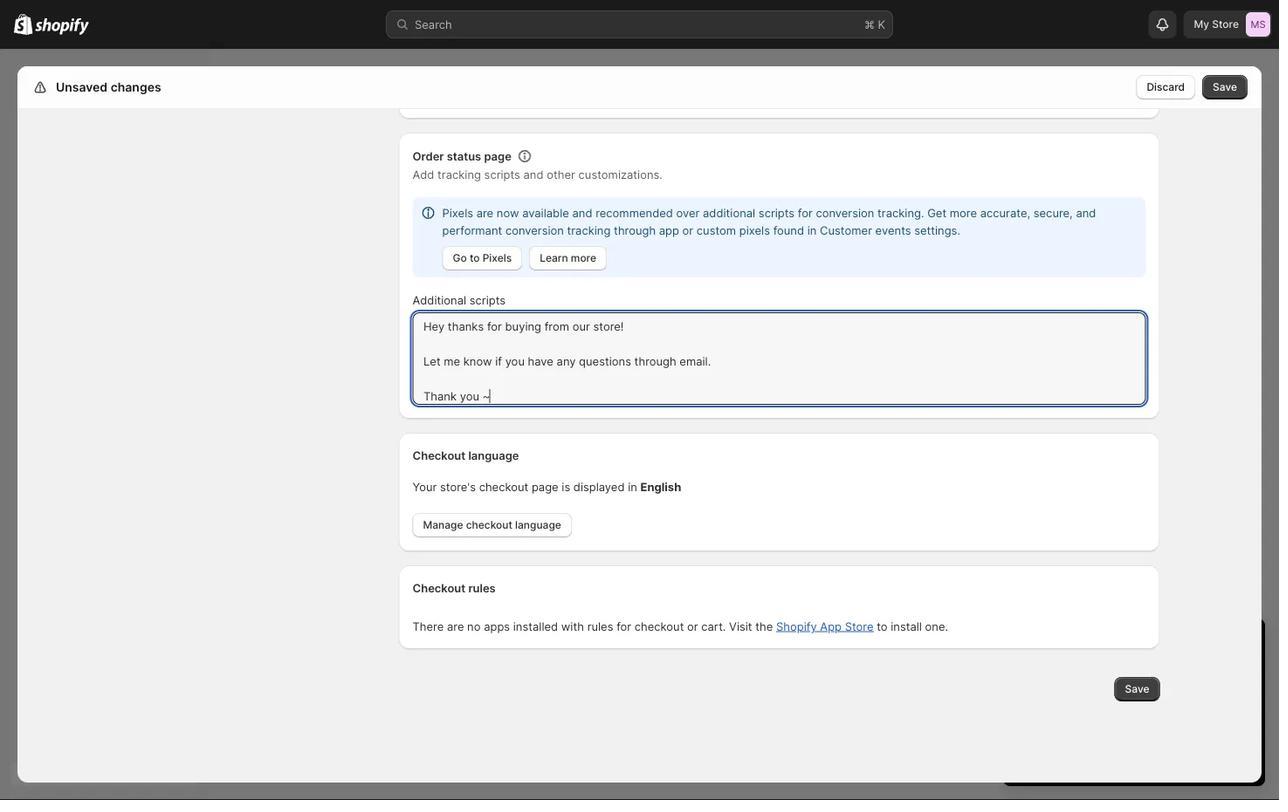 Task type: describe. For each thing, give the bounding box(es) containing it.
0 vertical spatial language
[[468, 449, 519, 462]]

paid
[[1084, 666, 1107, 680]]

there
[[413, 620, 444, 634]]

pixels
[[739, 224, 770, 237]]

save for the right the "save" button
[[1213, 81, 1237, 93]]

0 vertical spatial rules
[[468, 582, 496, 595]]

the
[[756, 620, 773, 634]]

unsaved changes
[[56, 80, 161, 95]]

get
[[927, 206, 947, 220]]

go
[[453, 252, 467, 265]]

your trial just started
[[1021, 634, 1193, 656]]

settings
[[52, 80, 102, 95]]

⌘
[[864, 17, 875, 31]]

in inside pixels are now available and recommended over additional scripts for conversion tracking. get more accurate, secure, and performant conversion tracking through app or custom pixels found in customer events settings.
[[807, 224, 817, 237]]

first
[[1035, 684, 1056, 697]]

app
[[820, 620, 842, 634]]

customer
[[820, 224, 872, 237]]

accurate,
[[980, 206, 1030, 220]]

discard
[[1147, 81, 1185, 93]]

started
[[1134, 634, 1193, 656]]

⌘ k
[[864, 17, 885, 31]]

secure,
[[1034, 206, 1073, 220]]

shopify
[[776, 620, 817, 634]]

save for leftmost the "save" button
[[1125, 683, 1150, 696]]

order status page
[[413, 149, 512, 163]]

connect
[[1144, 701, 1188, 715]]

you
[[1122, 701, 1141, 715]]

domain
[[1078, 719, 1117, 732]]

or inside switch to a paid plan and get: first 3 months for $1/month after you connect or buy a custom domain
[[1191, 701, 1202, 715]]

additional scripts
[[413, 293, 506, 307]]

more inside pixels are now available and recommended over additional scripts for conversion tracking. get more accurate, secure, and performant conversion tracking through app or custom pixels found in customer events settings.
[[950, 206, 977, 220]]

there are no apps installed with rules for checkout or cart. visit the shopify app store to install one.
[[413, 620, 948, 634]]

my
[[1194, 18, 1209, 31]]

manage
[[423, 519, 463, 532]]

cart.
[[701, 620, 726, 634]]

manage checkout language link
[[413, 513, 572, 538]]

plan
[[1110, 666, 1133, 680]]

pixels are now available and recommended over additional scripts for conversion tracking. get more accurate, secure, and performant conversion tracking through app or custom pixels found in customer events settings.
[[442, 206, 1096, 237]]

0 vertical spatial checkout
[[479, 480, 529, 494]]

no
[[467, 620, 481, 634]]

discard button
[[1136, 75, 1195, 100]]

buy
[[1205, 701, 1225, 715]]

is
[[562, 480, 570, 494]]

go to pixels link
[[442, 246, 522, 271]]

1 horizontal spatial shopify image
[[35, 18, 89, 35]]

0 horizontal spatial shopify image
[[14, 14, 33, 35]]

over
[[676, 206, 700, 220]]

install
[[891, 620, 922, 634]]

checkout language
[[413, 449, 519, 462]]

checkout for checkout language
[[413, 449, 466, 462]]

0 vertical spatial page
[[484, 149, 512, 163]]

your store's checkout page is displayed in english
[[413, 480, 681, 494]]

more inside 'learn more' 'link'
[[571, 252, 596, 265]]

changes
[[111, 80, 161, 95]]

learn more
[[540, 252, 596, 265]]

to for switch
[[1060, 666, 1071, 680]]

1 vertical spatial or
[[687, 620, 698, 634]]

settings.
[[914, 224, 961, 237]]

visit
[[729, 620, 752, 634]]

store's
[[440, 480, 476, 494]]

0 horizontal spatial conversion
[[505, 224, 564, 237]]

1 horizontal spatial save button
[[1202, 75, 1248, 100]]

to for go
[[470, 252, 480, 265]]

just
[[1099, 634, 1129, 656]]

your for your store's checkout page is displayed in english
[[413, 480, 437, 494]]

switch to a paid plan and get: first 3 months for $1/month after you connect or buy a custom domain
[[1021, 666, 1235, 732]]

add
[[413, 168, 434, 181]]

1 vertical spatial language
[[515, 519, 561, 532]]

1 vertical spatial to
[[877, 620, 888, 634]]

order
[[413, 149, 444, 163]]

switch
[[1021, 666, 1057, 680]]

trial
[[1063, 634, 1094, 656]]

customizations.
[[579, 168, 663, 181]]

2 vertical spatial checkout
[[635, 620, 684, 634]]

$1/month
[[1131, 684, 1182, 697]]



Task type: vqa. For each thing, say whether or not it's contained in the screenshot.
Shopify image
yes



Task type: locate. For each thing, give the bounding box(es) containing it.
0 vertical spatial for
[[798, 206, 813, 220]]

1 horizontal spatial more
[[950, 206, 977, 220]]

checkout rules
[[413, 582, 496, 595]]

language down your store's checkout page is displayed in english
[[515, 519, 561, 532]]

additional
[[413, 293, 466, 307]]

2 vertical spatial scripts
[[470, 293, 506, 307]]

0 horizontal spatial page
[[484, 149, 512, 163]]

pixels right go
[[483, 252, 512, 265]]

page
[[484, 149, 512, 163], [532, 480, 559, 494]]

page right status
[[484, 149, 512, 163]]

scripts inside pixels are now available and recommended over additional scripts for conversion tracking. get more accurate, secure, and performant conversion tracking through app or custom pixels found in customer events settings.
[[759, 206, 795, 220]]

store right the my
[[1212, 18, 1239, 31]]

save button
[[1202, 75, 1248, 100], [1115, 678, 1160, 702]]

checkout right manage
[[466, 519, 512, 532]]

0 vertical spatial checkout
[[413, 449, 466, 462]]

are left no at the left bottom of the page
[[447, 620, 464, 634]]

1 vertical spatial rules
[[587, 620, 613, 634]]

your
[[413, 480, 437, 494], [1021, 634, 1058, 656]]

and
[[524, 168, 544, 181], [572, 206, 592, 220], [1076, 206, 1096, 220], [1136, 666, 1156, 680]]

scripts up "now"
[[484, 168, 520, 181]]

custom inside switch to a paid plan and get: first 3 months for $1/month after you connect or buy a custom domain
[[1035, 719, 1074, 732]]

checkout
[[413, 449, 466, 462], [413, 582, 466, 595]]

1 vertical spatial are
[[447, 620, 464, 634]]

1 vertical spatial your
[[1021, 634, 1058, 656]]

and left other
[[524, 168, 544, 181]]

or left buy
[[1191, 701, 1202, 715]]

settings dialog
[[17, 0, 1262, 783]]

1 horizontal spatial page
[[532, 480, 559, 494]]

other
[[547, 168, 575, 181]]

1 vertical spatial save
[[1125, 683, 1150, 696]]

and up $1/month
[[1136, 666, 1156, 680]]

your left store's
[[413, 480, 437, 494]]

k
[[878, 17, 885, 31]]

dialog
[[1269, 66, 1279, 788]]

1 horizontal spatial to
[[877, 620, 888, 634]]

Additional scripts text field
[[413, 313, 1146, 405]]

a
[[1074, 666, 1081, 680], [1228, 701, 1235, 715]]

store inside settings dialog
[[845, 620, 874, 634]]

rules right with
[[587, 620, 613, 634]]

to left install
[[877, 620, 888, 634]]

scripts up found
[[759, 206, 795, 220]]

0 vertical spatial a
[[1074, 666, 1081, 680]]

1 vertical spatial conversion
[[505, 224, 564, 237]]

a left the paid
[[1074, 666, 1081, 680]]

are for there
[[447, 620, 464, 634]]

checkout up store's
[[413, 449, 466, 462]]

shopify image
[[14, 14, 33, 35], [35, 18, 89, 35]]

0 vertical spatial are
[[476, 206, 494, 220]]

unsaved
[[56, 80, 108, 95]]

0 horizontal spatial in
[[628, 480, 637, 494]]

2 checkout from the top
[[413, 582, 466, 595]]

0 vertical spatial custom
[[697, 224, 736, 237]]

events
[[875, 224, 911, 237]]

to up 3
[[1060, 666, 1071, 680]]

manage checkout language
[[423, 519, 561, 532]]

your for your trial just started
[[1021, 634, 1058, 656]]

shopify app store link
[[776, 620, 874, 634]]

and right available
[[572, 206, 592, 220]]

installed
[[513, 620, 558, 634]]

save
[[1213, 81, 1237, 93], [1125, 683, 1150, 696]]

language up store's
[[468, 449, 519, 462]]

tracking inside pixels are now available and recommended over additional scripts for conversion tracking. get more accurate, secure, and performant conversion tracking through app or custom pixels found in customer events settings.
[[567, 224, 611, 237]]

checkout left cart.
[[635, 620, 684, 634]]

store
[[1212, 18, 1239, 31], [845, 620, 874, 634]]

learn
[[540, 252, 568, 265]]

1 vertical spatial pixels
[[483, 252, 512, 265]]

for inside switch to a paid plan and get: first 3 months for $1/month after you connect or buy a custom domain
[[1113, 684, 1128, 697]]

1 vertical spatial scripts
[[759, 206, 795, 220]]

pixels up performant
[[442, 206, 473, 220]]

performant
[[442, 224, 502, 237]]

1 horizontal spatial store
[[1212, 18, 1239, 31]]

1 vertical spatial a
[[1228, 701, 1235, 715]]

store right app
[[845, 620, 874, 634]]

1 horizontal spatial tracking
[[567, 224, 611, 237]]

1 vertical spatial save button
[[1115, 678, 1160, 702]]

1 horizontal spatial custom
[[1035, 719, 1074, 732]]

0 horizontal spatial are
[[447, 620, 464, 634]]

0 vertical spatial pixels
[[442, 206, 473, 220]]

0 horizontal spatial rules
[[468, 582, 496, 595]]

1 horizontal spatial for
[[798, 206, 813, 220]]

0 horizontal spatial save
[[1125, 683, 1150, 696]]

your inside dropdown button
[[1021, 634, 1058, 656]]

search
[[415, 17, 452, 31]]

0 vertical spatial in
[[807, 224, 817, 237]]

tracking down order status page
[[438, 168, 481, 181]]

tracking.
[[878, 206, 924, 220]]

pixels inside pixels are now available and recommended over additional scripts for conversion tracking. get more accurate, secure, and performant conversion tracking through app or custom pixels found in customer events settings.
[[442, 206, 473, 220]]

conversion up "customer"
[[816, 206, 874, 220]]

in left english
[[628, 480, 637, 494]]

3
[[1059, 684, 1066, 697]]

0 horizontal spatial for
[[617, 620, 631, 634]]

are up performant
[[476, 206, 494, 220]]

rules
[[468, 582, 496, 595], [587, 620, 613, 634]]

to
[[470, 252, 480, 265], [877, 620, 888, 634], [1060, 666, 1071, 680]]

rules up no at the left bottom of the page
[[468, 582, 496, 595]]

with
[[561, 620, 584, 634]]

1 vertical spatial more
[[571, 252, 596, 265]]

scripts down go to pixels link
[[470, 293, 506, 307]]

2 vertical spatial or
[[1191, 701, 1202, 715]]

are
[[476, 206, 494, 220], [447, 620, 464, 634]]

custom down 3
[[1035, 719, 1074, 732]]

2 vertical spatial for
[[1113, 684, 1128, 697]]

get:
[[1159, 666, 1180, 680]]

are for pixels
[[476, 206, 494, 220]]

0 vertical spatial conversion
[[816, 206, 874, 220]]

custom
[[697, 224, 736, 237], [1035, 719, 1074, 732]]

pixels are now available and recommended over additional scripts for conversion tracking. get more accurate, secure, and performant conversion tracking through app or custom pixels found in customer events settings. status
[[413, 197, 1146, 278]]

through
[[614, 224, 656, 237]]

0 vertical spatial more
[[950, 206, 977, 220]]

checkout up manage checkout language
[[479, 480, 529, 494]]

for
[[798, 206, 813, 220], [617, 620, 631, 634], [1113, 684, 1128, 697]]

2 horizontal spatial for
[[1113, 684, 1128, 697]]

for inside pixels are now available and recommended over additional scripts for conversion tracking. get more accurate, secure, and performant conversion tracking through app or custom pixels found in customer events settings.
[[798, 206, 813, 220]]

0 horizontal spatial store
[[845, 620, 874, 634]]

0 horizontal spatial pixels
[[442, 206, 473, 220]]

one.
[[925, 620, 948, 634]]

for down plan
[[1113, 684, 1128, 697]]

1 vertical spatial checkout
[[466, 519, 512, 532]]

page left is
[[532, 480, 559, 494]]

your trial just started button
[[1003, 619, 1265, 656]]

recommended
[[596, 206, 673, 220]]

1 horizontal spatial pixels
[[483, 252, 512, 265]]

2 vertical spatial to
[[1060, 666, 1071, 680]]

0 vertical spatial store
[[1212, 18, 1239, 31]]

1 vertical spatial checkout
[[413, 582, 466, 595]]

found
[[773, 224, 804, 237]]

0 horizontal spatial more
[[571, 252, 596, 265]]

1 horizontal spatial save
[[1213, 81, 1237, 93]]

and inside switch to a paid plan and get: first 3 months for $1/month after you connect or buy a custom domain
[[1136, 666, 1156, 680]]

go to pixels
[[453, 252, 512, 265]]

1 vertical spatial store
[[845, 620, 874, 634]]

apps
[[484, 620, 510, 634]]

learn more link
[[529, 246, 607, 271]]

now
[[497, 206, 519, 220]]

1 vertical spatial page
[[532, 480, 559, 494]]

and right secure,
[[1076, 206, 1096, 220]]

1 horizontal spatial are
[[476, 206, 494, 220]]

tracking
[[438, 168, 481, 181], [567, 224, 611, 237]]

custom inside pixels are now available and recommended over additional scripts for conversion tracking. get more accurate, secure, and performant conversion tracking through app or custom pixels found in customer events settings.
[[697, 224, 736, 237]]

0 vertical spatial tracking
[[438, 168, 481, 181]]

your inside settings dialog
[[413, 480, 437, 494]]

0 vertical spatial scripts
[[484, 168, 520, 181]]

to inside status
[[470, 252, 480, 265]]

0 horizontal spatial save button
[[1115, 678, 1160, 702]]

in right found
[[807, 224, 817, 237]]

or inside pixels are now available and recommended over additional scripts for conversion tracking. get more accurate, secure, and performant conversion tracking through app or custom pixels found in customer events settings.
[[682, 224, 693, 237]]

2 horizontal spatial to
[[1060, 666, 1071, 680]]

or
[[682, 224, 693, 237], [687, 620, 698, 634], [1191, 701, 1202, 715]]

1 horizontal spatial a
[[1228, 701, 1235, 715]]

0 vertical spatial save button
[[1202, 75, 1248, 100]]

my store image
[[1246, 12, 1271, 37]]

language
[[468, 449, 519, 462], [515, 519, 561, 532]]

after
[[1093, 701, 1119, 715]]

1 horizontal spatial in
[[807, 224, 817, 237]]

1 horizontal spatial your
[[1021, 634, 1058, 656]]

checkout for checkout rules
[[413, 582, 466, 595]]

english
[[640, 480, 681, 494]]

available
[[522, 206, 569, 220]]

1 vertical spatial for
[[617, 620, 631, 634]]

0 vertical spatial save
[[1213, 81, 1237, 93]]

add tracking scripts and other customizations.
[[413, 168, 663, 181]]

scripts
[[484, 168, 520, 181], [759, 206, 795, 220], [470, 293, 506, 307]]

0 horizontal spatial your
[[413, 480, 437, 494]]

0 horizontal spatial to
[[470, 252, 480, 265]]

for up found
[[798, 206, 813, 220]]

or left cart.
[[687, 620, 698, 634]]

displayed
[[574, 480, 625, 494]]

months
[[1069, 684, 1110, 697]]

0 vertical spatial your
[[413, 480, 437, 494]]

0 vertical spatial or
[[682, 224, 693, 237]]

to right go
[[470, 252, 480, 265]]

1 checkout from the top
[[413, 449, 466, 462]]

more right the get
[[950, 206, 977, 220]]

1 vertical spatial in
[[628, 480, 637, 494]]

custom down additional
[[697, 224, 736, 237]]

additional
[[703, 206, 755, 220]]

checkout
[[479, 480, 529, 494], [466, 519, 512, 532], [635, 620, 684, 634]]

0 horizontal spatial custom
[[697, 224, 736, 237]]

0 horizontal spatial a
[[1074, 666, 1081, 680]]

checkout up there
[[413, 582, 466, 595]]

a right buy
[[1228, 701, 1235, 715]]

tracking up learn more
[[567, 224, 611, 237]]

0 horizontal spatial tracking
[[438, 168, 481, 181]]

my store
[[1194, 18, 1239, 31]]

pixels
[[442, 206, 473, 220], [483, 252, 512, 265]]

for right with
[[617, 620, 631, 634]]

status
[[447, 149, 481, 163]]

0 vertical spatial to
[[470, 252, 480, 265]]

save up you
[[1125, 683, 1150, 696]]

1 vertical spatial custom
[[1035, 719, 1074, 732]]

are inside pixels are now available and recommended over additional scripts for conversion tracking. get more accurate, secure, and performant conversion tracking through app or custom pixels found in customer events settings.
[[476, 206, 494, 220]]

app
[[659, 224, 679, 237]]

conversion
[[816, 206, 874, 220], [505, 224, 564, 237]]

to inside switch to a paid plan and get: first 3 months for $1/month after you connect or buy a custom domain
[[1060, 666, 1071, 680]]

1 vertical spatial tracking
[[567, 224, 611, 237]]

1 horizontal spatial conversion
[[816, 206, 874, 220]]

more
[[950, 206, 977, 220], [571, 252, 596, 265]]

more right learn
[[571, 252, 596, 265]]

save right "discard"
[[1213, 81, 1237, 93]]

your up the switch at the bottom right of page
[[1021, 634, 1058, 656]]

1 horizontal spatial rules
[[587, 620, 613, 634]]

or down over
[[682, 224, 693, 237]]

conversion down available
[[505, 224, 564, 237]]



